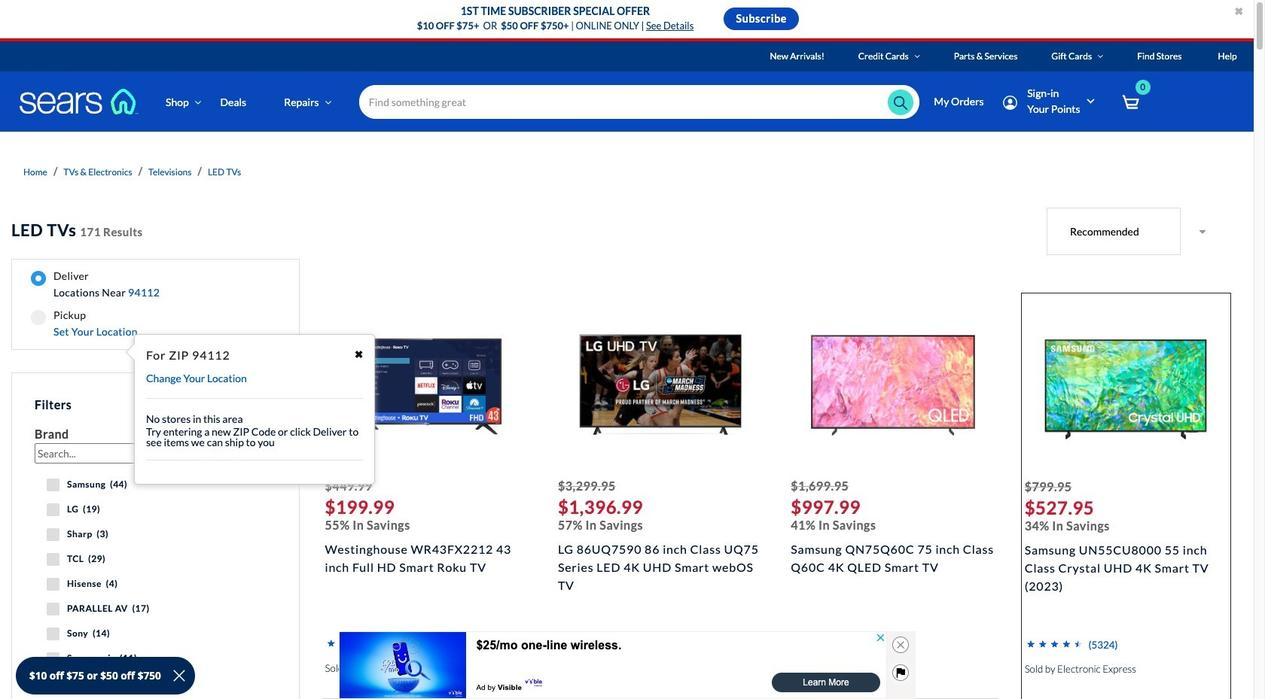 Task type: describe. For each thing, give the bounding box(es) containing it.
advertisement element
[[338, 632, 887, 700]]

westinghouse wr43fx2212 43 inch full hd smart roku tv image
[[345, 303, 509, 468]]

2 angle down image from the left
[[1097, 52, 1103, 61]]

1 angle down image from the left
[[195, 97, 201, 107]]

samsung un55cu8000 55 inch class crystal uhd 4k smart tv (2023) image
[[1044, 304, 1208, 468]]

settings image
[[1003, 96, 1017, 110]]

lg 86uq7590 86 inch class uq75 series led 4k uhd smart webos tv image
[[578, 303, 742, 468]]

1 angle down image from the left
[[914, 52, 920, 61]]



Task type: vqa. For each thing, say whether or not it's contained in the screenshot.
WESTINGHOUSE WR43FX2212 43 INCH FULL HD SMART ROKU TV image
yes



Task type: locate. For each thing, give the bounding box(es) containing it.
samsung qn75q60c 75 inch class q60c 4k qled smart tv image
[[811, 303, 975, 468]]

Search text field
[[359, 85, 920, 119]]

view cart image
[[1122, 94, 1139, 111]]

main content
[[0, 132, 1254, 700]]

1 horizontal spatial angle down image
[[1097, 52, 1103, 61]]

angle down image
[[195, 97, 201, 107], [325, 97, 332, 107]]

0 horizontal spatial angle down image
[[195, 97, 201, 107]]

None checkbox
[[47, 479, 59, 492], [47, 504, 59, 517], [47, 529, 59, 541], [47, 553, 59, 566], [47, 578, 59, 591], [47, 603, 59, 616], [47, 653, 59, 666], [47, 479, 59, 492], [47, 504, 59, 517], [47, 529, 59, 541], [47, 553, 59, 566], [47, 578, 59, 591], [47, 603, 59, 616], [47, 653, 59, 666]]

home image
[[19, 88, 139, 115]]

banner
[[0, 41, 1265, 154]]

None checkbox
[[47, 628, 59, 641]]

2 angle down image from the left
[[325, 97, 332, 107]]

0 horizontal spatial angle down image
[[914, 52, 920, 61]]

Search... text field
[[35, 444, 192, 464]]

1 horizontal spatial angle down image
[[325, 97, 332, 107]]

angle down image
[[914, 52, 920, 61], [1097, 52, 1103, 61]]



